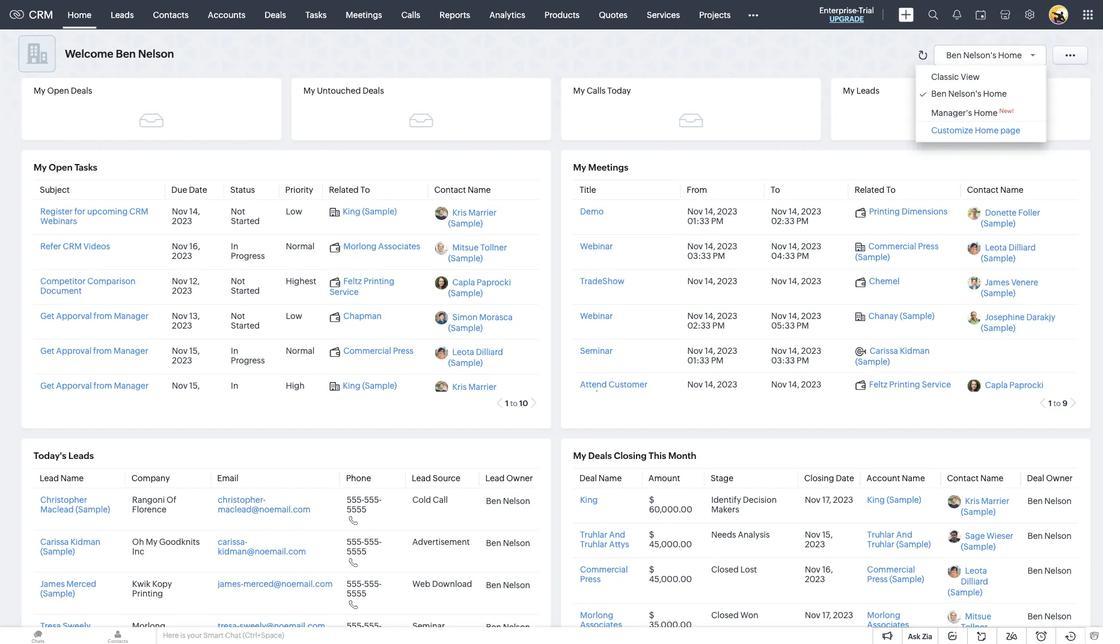 Task type: vqa. For each thing, say whether or not it's contained in the screenshot.


Task type: describe. For each thing, give the bounding box(es) containing it.
started for nov 14, 2023
[[231, 216, 260, 226]]

meetings link
[[336, 0, 392, 29]]

lead for lead source
[[412, 473, 431, 483]]

nov 14, 2023 01:33 pm for 03:33
[[687, 346, 737, 365]]

closed won
[[711, 610, 758, 620]]

(sample) inside donette foller (sample)
[[981, 219, 1015, 228]]

deals down welcome
[[71, 86, 92, 96]]

1 to 9
[[1049, 399, 1068, 408]]

1 vertical spatial commercial press link
[[580, 565, 628, 584]]

progress for king
[[231, 390, 265, 400]]

truhlar and truhlar (sample)
[[867, 530, 931, 549]]

1 vertical spatial calls
[[587, 86, 606, 96]]

ben nelson's home for the bottommost ben nelson's home link
[[931, 89, 1007, 99]]

$ for truhlar and truhlar attys
[[649, 530, 654, 540]]

to for first related to link from the right
[[886, 185, 895, 194]]

15, for get approval from manager
[[189, 346, 200, 356]]

register for upcoming crm webinars link
[[40, 206, 148, 226]]

12,
[[189, 276, 200, 286]]

nov 14, 2023 for attend customer conference
[[687, 379, 737, 389]]

email link
[[217, 473, 239, 483]]

company
[[132, 473, 170, 483]]

james-
[[218, 579, 243, 589]]

get apporval from manager for nov 13, 2023
[[40, 311, 149, 321]]

commercial down 'attys'
[[580, 565, 628, 574]]

competitor comparison document link
[[40, 276, 136, 295]]

0 horizontal spatial nov 14, 2023 02:33 pm
[[687, 311, 737, 330]]

chats image
[[0, 628, 76, 644]]

merced
[[66, 579, 96, 589]]

account name link
[[866, 473, 925, 483]]

15, for get apporval from manager
[[189, 381, 200, 390]]

get apporval from manager link for nov 13, 2023
[[40, 311, 149, 321]]

marrier for low
[[468, 208, 497, 217]]

calendar image
[[976, 10, 986, 20]]

nelson's for the bottommost ben nelson's home link
[[948, 89, 981, 99]]

2 vertical spatial king (sample)
[[867, 495, 921, 505]]

1 horizontal spatial crm
[[63, 241, 82, 251]]

competitor
[[40, 276, 86, 286]]

1 horizontal spatial closing
[[804, 473, 834, 483]]

profile element
[[1042, 0, 1075, 29]]

truhlar and truhlar attys link
[[580, 530, 629, 549]]

signals element
[[946, 0, 968, 29]]

leota for normal
[[452, 347, 474, 357]]

0 horizontal spatial commercial press
[[343, 346, 414, 356]]

mitsue tollner (sample) link for nov 17, 2023
[[947, 612, 991, 643]]

0 horizontal spatial feltz printing service link
[[330, 276, 394, 297]]

my for my leads
[[843, 86, 855, 96]]

0 horizontal spatial tasks
[[75, 162, 97, 173]]

lead owner link
[[485, 473, 533, 483]]

get for low
[[40, 311, 54, 321]]

01:33 for nov 14, 2023 03:33 pm
[[687, 356, 709, 365]]

0 vertical spatial morlong associates link
[[330, 241, 420, 252]]

status
[[230, 185, 255, 194]]

sweely@noemail.com
[[239, 621, 325, 631]]

chanay
[[868, 311, 898, 321]]

contact for account name
[[947, 473, 978, 483]]

0 horizontal spatial 16,
[[189, 241, 200, 251]]

josephine
[[985, 312, 1025, 322]]

marrier for nov 17, 2023
[[981, 496, 1009, 506]]

simon
[[452, 312, 478, 322]]

0 horizontal spatial kidman
[[70, 537, 100, 547]]

contact for related to
[[434, 185, 466, 194]]

(sample) inside sage wieser (sample)
[[961, 542, 995, 552]]

printing inside "kwik kopy printing"
[[132, 589, 163, 598]]

james venere (sample)
[[981, 277, 1038, 298]]

to link
[[770, 185, 780, 194]]

1 vertical spatial commercial press (sample) link
[[867, 565, 924, 584]]

get for high
[[40, 381, 54, 390]]

2023 inside nov 14, 2023 05:33 pm
[[801, 311, 821, 321]]

christopher
[[40, 495, 87, 505]]

0 vertical spatial ben nelson's home link
[[946, 50, 1040, 60]]

1 horizontal spatial carissa kidman (sample) link
[[855, 346, 929, 366]]

classic view link
[[919, 72, 1043, 82]]

upgrade
[[830, 15, 864, 23]]

0 vertical spatial kidman
[[900, 346, 929, 356]]

my inside oh my goodknits inc
[[146, 537, 158, 547]]

0 vertical spatial 02:33
[[771, 216, 794, 226]]

and for (sample)
[[896, 530, 912, 540]]

(sample) inside chanay (sample) link
[[900, 311, 934, 321]]

in progress for morlong associates
[[231, 241, 265, 261]]

kris marrier (sample) link for low
[[448, 208, 497, 228]]

today
[[607, 86, 631, 96]]

truhlar and truhlar (sample) link
[[867, 530, 931, 549]]

pm inside nov 14, 2023 05:33 pm
[[796, 321, 809, 330]]

crm inside the register for upcoming crm webinars
[[129, 206, 148, 216]]

in progress for commercial press
[[231, 346, 265, 365]]

1 horizontal spatial carissa
[[869, 346, 898, 356]]

view
[[961, 72, 980, 82]]

attend
[[580, 379, 607, 389]]

enterprise-trial upgrade
[[819, 6, 874, 23]]

14, inside nov 14, 2023 05:33 pm
[[788, 311, 799, 321]]

my for my untouched deals
[[303, 86, 315, 96]]

new!
[[999, 107, 1014, 114]]

2 related to from the left
[[854, 185, 895, 194]]

0 vertical spatial commercial press (sample) link
[[855, 241, 938, 261]]

1 horizontal spatial carissa kidman (sample)
[[855, 346, 929, 366]]

in for get apporval from manager
[[231, 381, 238, 390]]

my meetings
[[573, 162, 628, 173]]

manager's
[[931, 108, 972, 118]]

0 vertical spatial leota
[[985, 243, 1007, 252]]

0 vertical spatial leota dilliard (sample)
[[981, 243, 1036, 263]]

welcome
[[65, 48, 113, 60]]

1 related to link from the left
[[329, 185, 370, 194]]

commercial down chapman
[[343, 346, 391, 356]]

enterprise-
[[819, 6, 859, 15]]

deals link
[[255, 0, 296, 29]]

webinar link for 02:33
[[580, 311, 613, 321]]

inc
[[132, 547, 144, 556]]

create menu element
[[892, 0, 921, 29]]

email
[[217, 473, 239, 483]]

$ for king
[[649, 495, 654, 505]]

1 related to from the left
[[329, 185, 370, 194]]

1 vertical spatial nov 16, 2023
[[805, 565, 833, 584]]

deals left tasks link on the left top of page
[[265, 10, 286, 20]]

2 vertical spatial nov 15, 2023
[[805, 530, 832, 549]]

manager for low
[[114, 311, 149, 321]]

dilliard for nov 16, 2023
[[961, 577, 988, 586]]

create menu image
[[899, 8, 914, 22]]

1 for my open tasks
[[505, 399, 509, 408]]

nelson's for the top ben nelson's home link
[[963, 50, 996, 60]]

1 horizontal spatial morlong associates link
[[580, 610, 622, 630]]

seminar for seminar link
[[580, 346, 612, 356]]

seminar for seminar partner
[[412, 621, 445, 631]]

2023 inside nov 12, 2023
[[172, 286, 192, 295]]

home up new!
[[983, 89, 1007, 99]]

progress for morlong
[[231, 251, 265, 261]]

feltz printing service for the bottommost feltz printing service link
[[869, 379, 951, 389]]

1 vertical spatial meetings
[[588, 162, 628, 173]]

0 vertical spatial calls
[[401, 10, 420, 20]]

0 vertical spatial leota dilliard (sample) link
[[981, 243, 1036, 263]]

nov inside nov 14, 2023 04:33 pm
[[771, 241, 787, 251]]

of
[[167, 495, 176, 505]]

1 vertical spatial carissa kidman (sample) link
[[40, 537, 100, 556]]

leota dilliard (sample) for nov 16, 2023
[[947, 566, 988, 597]]

normal for commercial
[[286, 346, 315, 356]]

0 horizontal spatial commercial press link
[[330, 346, 414, 357]]

0 horizontal spatial closing
[[614, 451, 647, 461]]

(sample) inside tresa sweely (sample)
[[40, 631, 75, 641]]

account name
[[866, 473, 925, 483]]

king (sample) link for high
[[330, 381, 397, 391]]

reports
[[440, 10, 470, 20]]

closing date link
[[804, 473, 854, 483]]

1 vertical spatial ben nelson's home link
[[919, 89, 1043, 99]]

not started for 12,
[[231, 276, 260, 295]]

my for my calls today
[[573, 86, 585, 96]]

reports link
[[430, 0, 480, 29]]

morlong associates (sample) link
[[867, 610, 909, 639]]

approval
[[56, 346, 91, 356]]

carissa-
[[218, 537, 247, 547]]

rangoni
[[132, 495, 165, 505]]

due
[[171, 185, 187, 194]]

amount
[[648, 473, 680, 483]]

download
[[432, 579, 472, 589]]

not started for 13,
[[231, 311, 260, 330]]

simon morasca (sample) link
[[448, 312, 513, 333]]

manager for high
[[114, 381, 149, 390]]

subject
[[40, 185, 70, 194]]

register for upcoming crm webinars
[[40, 206, 148, 226]]

james merced (sample)
[[40, 579, 96, 598]]

in for refer crm videos
[[231, 241, 238, 251]]

1 horizontal spatial commercial press
[[580, 565, 628, 584]]

1 horizontal spatial capla paprocki (sample) link
[[981, 380, 1043, 401]]

ben nelson's home for the top ben nelson's home link
[[946, 50, 1022, 60]]

1 horizontal spatial leads
[[111, 10, 134, 20]]

$ 35,000.00
[[649, 610, 691, 630]]

customize home page link
[[919, 125, 1043, 135]]

kwik kopy printing
[[132, 579, 172, 598]]

phone
[[346, 473, 371, 483]]

closed for closed won
[[711, 610, 738, 620]]

lead name link
[[40, 473, 84, 483]]

4 555-555- 5555 from the top
[[347, 621, 382, 641]]

demo link
[[580, 206, 603, 216]]

contacts image
[[80, 628, 156, 644]]

sage wieser (sample)
[[961, 531, 1013, 552]]

not for 13,
[[231, 311, 245, 321]]

manager's home new!
[[931, 107, 1014, 118]]

closed for closed lost
[[711, 565, 738, 574]]

josephine darakjy (sample)
[[981, 312, 1055, 333]]

services link
[[637, 0, 690, 29]]

deal name link
[[579, 473, 621, 483]]

$ 60,000.00
[[649, 495, 692, 514]]

1 horizontal spatial paprocki
[[1009, 380, 1043, 390]]

4 5555 from the top
[[347, 631, 367, 641]]

due date
[[171, 185, 207, 194]]

from for normal
[[93, 346, 112, 356]]

nov 17, 2023 for king (sample)
[[805, 495, 853, 505]]

tresa-sweely@noemail.com link
[[218, 621, 325, 631]]

deals up deal name link on the right bottom
[[588, 451, 612, 461]]

1 vertical spatial carissa kidman (sample)
[[40, 537, 100, 556]]

to for my open tasks
[[510, 399, 518, 408]]

customer
[[608, 379, 647, 389]]

projects
[[699, 10, 731, 20]]

get for normal
[[40, 346, 54, 356]]

home link
[[58, 0, 101, 29]]

nov 14, 2023 for register for upcoming crm webinars
[[172, 206, 200, 226]]

0 horizontal spatial meetings
[[346, 10, 382, 20]]

0 horizontal spatial nov 16, 2023
[[172, 241, 200, 261]]

45,000.00 for closed lost
[[649, 574, 692, 584]]

chapman link
[[330, 311, 382, 322]]

feltz for the bottommost feltz printing service link
[[869, 379, 887, 389]]

analytics link
[[480, 0, 535, 29]]

lead for lead owner
[[485, 473, 505, 483]]

1 horizontal spatial morlong associates
[[343, 241, 420, 251]]

leads for my leads
[[856, 86, 880, 96]]

refer
[[40, 241, 61, 251]]

nov 14, 2023 05:33 pm
[[771, 311, 821, 330]]

oh
[[132, 537, 144, 547]]

0 vertical spatial paprocki
[[477, 277, 511, 287]]

manager for normal
[[114, 346, 148, 356]]

untouched
[[317, 86, 361, 96]]

from for high
[[94, 381, 112, 390]]

deal for deal name
[[579, 473, 597, 483]]

page
[[1000, 125, 1020, 135]]

not started for 14,
[[231, 206, 260, 226]]

from link
[[686, 185, 707, 194]]

here is your smart chat (ctrl+space)
[[163, 632, 284, 640]]

555-555- 5555 for web download
[[347, 579, 382, 598]]

nov 14, 2023 for tradeshow
[[687, 276, 737, 286]]

accounts link
[[198, 0, 255, 29]]

05:33
[[771, 321, 795, 330]]

0 vertical spatial 03:33
[[687, 251, 711, 261]]

maclead
[[40, 505, 74, 514]]

1 vertical spatial commercial press (sample)
[[867, 565, 924, 584]]



Task type: locate. For each thing, give the bounding box(es) containing it.
apporval
[[56, 311, 92, 321], [56, 381, 92, 390]]

nov 17, 2023 down closing date link
[[805, 495, 853, 505]]

started down status
[[231, 216, 260, 226]]

related to up printing dimensions link
[[854, 185, 895, 194]]

tradeshow
[[580, 276, 624, 286]]

1 to from the left
[[510, 399, 518, 408]]

0 vertical spatial 15,
[[189, 346, 200, 356]]

2 webinar link from the top
[[580, 311, 613, 321]]

2 nov 17, 2023 from the top
[[805, 610, 853, 620]]

calls left today
[[587, 86, 606, 96]]

$ inside $ 35,000.00
[[649, 610, 654, 620]]

0 vertical spatial carissa
[[869, 346, 898, 356]]

deal owner link
[[1027, 473, 1072, 483]]

quotes link
[[589, 0, 637, 29]]

3 get from the top
[[40, 381, 54, 390]]

0 vertical spatial nelson's
[[963, 50, 996, 60]]

2 not started from the top
[[231, 276, 260, 295]]

kidman@noemail.com
[[218, 547, 306, 556]]

refer crm videos
[[40, 241, 110, 251]]

leota
[[985, 243, 1007, 252], [452, 347, 474, 357], [965, 566, 987, 576]]

carissa kidman (sample) link
[[855, 346, 929, 366], [40, 537, 100, 556]]

0 vertical spatial leads
[[111, 10, 134, 20]]

commercial down truhlar and truhlar (sample) link
[[867, 565, 915, 574]]

nelson's
[[963, 50, 996, 60], [948, 89, 981, 99]]

nov 15, 2023 for get apporval from manager
[[172, 381, 200, 400]]

date for due date
[[189, 185, 207, 194]]

0 vertical spatial manager
[[114, 311, 149, 321]]

1 to from the left
[[360, 185, 370, 194]]

carissa kidman (sample) link up merced
[[40, 537, 100, 556]]

manager
[[114, 311, 149, 321], [114, 346, 148, 356], [114, 381, 149, 390]]

1 in progress from the top
[[231, 241, 265, 261]]

home up customize home page link
[[974, 108, 998, 118]]

1 horizontal spatial capla paprocki (sample)
[[981, 380, 1043, 401]]

florence
[[132, 505, 166, 514]]

carissa- kidman@noemail.com link
[[218, 537, 306, 556]]

1 5555 from the top
[[347, 505, 367, 514]]

2 $ from the top
[[649, 530, 654, 540]]

1 vertical spatial closed
[[711, 610, 738, 620]]

0 vertical spatial james
[[985, 277, 1009, 287]]

2 to from the left
[[770, 185, 780, 194]]

0 horizontal spatial date
[[189, 185, 207, 194]]

4 $ from the top
[[649, 610, 654, 620]]

0 vertical spatial king (sample) link
[[330, 206, 397, 217]]

james for merced
[[40, 579, 65, 589]]

chanay (sample) link
[[855, 311, 934, 322]]

get approval from manager
[[40, 346, 148, 356]]

mitsue tollner (sample) link
[[448, 243, 507, 263], [947, 612, 991, 643]]

0 vertical spatial feltz printing service link
[[330, 276, 394, 297]]

related to link up printing dimensions link
[[854, 185, 895, 194]]

1 $ 45,000.00 from the top
[[649, 530, 692, 549]]

1 get apporval from manager from the top
[[40, 311, 149, 321]]

commercial press link down 'attys'
[[580, 565, 628, 584]]

1 closed from the top
[[711, 565, 738, 574]]

ben nelson's home up classic view link
[[946, 50, 1022, 60]]

donette foller (sample) link
[[981, 208, 1040, 228]]

from right approval
[[93, 346, 112, 356]]

date for closing date
[[836, 473, 854, 483]]

contact name
[[434, 185, 491, 194], [967, 185, 1023, 194], [947, 473, 1003, 483]]

1 related from the left
[[329, 185, 359, 194]]

calls link
[[392, 0, 430, 29]]

2 started from the top
[[231, 286, 260, 295]]

2 vertical spatial not
[[231, 311, 245, 321]]

2 normal from the top
[[286, 346, 315, 356]]

tresa sweely (sample) link
[[40, 621, 91, 641]]

0 vertical spatial commercial press (sample)
[[855, 241, 938, 261]]

search image
[[928, 10, 938, 20]]

45,000.00 for needs analysis
[[649, 540, 692, 549]]

commercial press down chapman
[[343, 346, 414, 356]]

nov inside nov 13, 2023
[[172, 311, 188, 321]]

crm
[[29, 9, 53, 21], [129, 206, 148, 216], [63, 241, 82, 251]]

(sample) inside josephine darakjy (sample)
[[981, 323, 1015, 333]]

1 nov 14, 2023 01:33 pm from the top
[[687, 206, 737, 226]]

3 $ from the top
[[649, 565, 654, 574]]

2 related to link from the left
[[854, 185, 895, 194]]

1 get from the top
[[40, 311, 54, 321]]

0 vertical spatial mitsue tollner (sample)
[[448, 243, 507, 263]]

1 vertical spatial apporval
[[56, 381, 92, 390]]

not for 14,
[[231, 206, 245, 216]]

apporval down document
[[56, 311, 92, 321]]

apporval for nov 15, 2023
[[56, 381, 92, 390]]

1 horizontal spatial related
[[854, 185, 884, 194]]

related up printing dimensions link
[[854, 185, 884, 194]]

register
[[40, 206, 73, 216]]

manager down 'get approval from manager'
[[114, 381, 149, 390]]

james left merced
[[40, 579, 65, 589]]

pm
[[711, 216, 723, 226], [796, 216, 808, 226], [712, 251, 725, 261], [796, 251, 809, 261], [712, 321, 725, 330], [796, 321, 809, 330], [711, 356, 723, 365], [796, 356, 809, 365]]

not right 13,
[[231, 311, 245, 321]]

webinar link up seminar link
[[580, 311, 613, 321]]

1 vertical spatial 17,
[[822, 610, 831, 620]]

555-555- 5555 for cold call
[[347, 495, 382, 514]]

2 related from the left
[[854, 185, 884, 194]]

0 horizontal spatial related
[[329, 185, 359, 194]]

1 horizontal spatial service
[[922, 379, 951, 389]]

related for first related to link from the right
[[854, 185, 884, 194]]

king (sample) link for low
[[330, 206, 397, 217]]

1 horizontal spatial kidman
[[900, 346, 929, 356]]

1 horizontal spatial nov 14, 2023 03:33 pm
[[771, 346, 821, 365]]

(sample) inside james merced (sample)
[[40, 589, 75, 598]]

josephine darakjy (sample) link
[[981, 312, 1055, 333]]

morlong inside morlong associates (sample)
[[867, 610, 900, 620]]

deal for deal owner
[[1027, 473, 1044, 483]]

3 not started from the top
[[231, 311, 260, 330]]

contact name for related to
[[434, 185, 491, 194]]

lost
[[740, 565, 757, 574]]

1 horizontal spatial 1
[[1049, 399, 1052, 408]]

carissa down maclead
[[40, 537, 69, 547]]

1 vertical spatial in progress
[[231, 346, 265, 365]]

manager right approval
[[114, 346, 148, 356]]

$ for morlong associates
[[649, 610, 654, 620]]

get apporval from manager for nov 15, 2023
[[40, 381, 149, 390]]

get left approval
[[40, 346, 54, 356]]

2 owner from the left
[[1046, 473, 1072, 483]]

dilliard down donette foller (sample) link
[[1008, 243, 1036, 252]]

0 vertical spatial meetings
[[346, 10, 382, 20]]

1 not from the top
[[231, 206, 245, 216]]

(sample) inside the james venere (sample)
[[981, 288, 1015, 298]]

printing
[[869, 206, 900, 216], [364, 276, 394, 286], [889, 379, 920, 389], [132, 589, 163, 598]]

normal up highest
[[286, 241, 315, 251]]

owner for deal owner
[[1046, 473, 1072, 483]]

1 left "9"
[[1049, 399, 1052, 408]]

my leads
[[843, 86, 880, 96]]

home inside manager's home new!
[[974, 108, 998, 118]]

capla paprocki (sample) left 1 to 9
[[981, 380, 1043, 401]]

2 deal from the left
[[1027, 473, 1044, 483]]

related for first related to link from the left
[[329, 185, 359, 194]]

lead up 'cold'
[[412, 473, 431, 483]]

signals image
[[953, 10, 961, 20]]

1 owner from the left
[[506, 473, 533, 483]]

0 horizontal spatial to
[[360, 185, 370, 194]]

deal name
[[579, 473, 621, 483]]

2 01:33 from the top
[[687, 356, 709, 365]]

not down "status" "link"
[[231, 206, 245, 216]]

0 horizontal spatial paprocki
[[477, 277, 511, 287]]

not started down status
[[231, 206, 260, 226]]

kris marrier (sample) for nov 17, 2023
[[961, 496, 1009, 517]]

related to right priority
[[329, 185, 370, 194]]

webinars
[[40, 216, 77, 226]]

17, for king
[[822, 495, 831, 505]]

tasks link
[[296, 0, 336, 29]]

webinar for nov 14, 2023 03:33 pm
[[580, 241, 613, 251]]

2 to from the left
[[1053, 399, 1061, 408]]

$
[[649, 495, 654, 505], [649, 530, 654, 540], [649, 565, 654, 574], [649, 610, 654, 620]]

james left venere
[[985, 277, 1009, 287]]

to left 10
[[510, 399, 518, 408]]

kris marrier (sample) link for high
[[448, 382, 497, 402]]

1 horizontal spatial mitsue tollner (sample)
[[947, 612, 991, 643]]

associates
[[378, 241, 420, 251], [580, 620, 622, 630], [867, 620, 909, 630], [132, 631, 174, 641]]

0 horizontal spatial mitsue
[[452, 243, 479, 252]]

0 vertical spatial get apporval from manager
[[40, 311, 149, 321]]

dilliard down sage wieser (sample) link
[[961, 577, 988, 586]]

and inside truhlar and truhlar (sample)
[[896, 530, 912, 540]]

1 horizontal spatial feltz printing service link
[[855, 379, 951, 390]]

from
[[686, 185, 707, 194]]

$ inside $ 60,000.00
[[649, 495, 654, 505]]

2 vertical spatial kris marrier (sample)
[[961, 496, 1009, 517]]

meetings left the calls link
[[346, 10, 382, 20]]

king link
[[580, 495, 598, 505]]

carissa down chanay
[[869, 346, 898, 356]]

1 vertical spatial from
[[93, 346, 112, 356]]

0 vertical spatial closed
[[711, 565, 738, 574]]

and inside 'truhlar and truhlar attys'
[[609, 530, 625, 540]]

my untouched deals
[[303, 86, 384, 96]]

2 vertical spatial dilliard
[[961, 577, 988, 586]]

1 webinar link from the top
[[580, 241, 613, 251]]

owner for lead owner
[[506, 473, 533, 483]]

2 $ 45,000.00 from the top
[[649, 565, 692, 584]]

0 vertical spatial not started
[[231, 206, 260, 226]]

leota dilliard (sample) link for normal
[[448, 347, 503, 368]]

started for nov 13, 2023
[[231, 321, 260, 330]]

webinar link for 03:33
[[580, 241, 613, 251]]

0 horizontal spatial leads
[[68, 451, 94, 461]]

from down competitor comparison document
[[94, 311, 112, 321]]

1 nov 17, 2023 from the top
[[805, 495, 853, 505]]

and down account name link
[[896, 530, 912, 540]]

0 horizontal spatial morlong associates
[[132, 621, 174, 641]]

low for chapman
[[286, 311, 302, 321]]

home up classic view link
[[998, 50, 1022, 60]]

commercial press (sample)
[[855, 241, 938, 261], [867, 565, 924, 584]]

2 vertical spatial in progress
[[231, 381, 265, 400]]

1 17, from the top
[[822, 495, 831, 505]]

account
[[866, 473, 900, 483]]

2 apporval from the top
[[56, 381, 92, 390]]

services
[[647, 10, 680, 20]]

1 progress from the top
[[231, 251, 265, 261]]

related to link right priority
[[329, 185, 370, 194]]

1 deal from the left
[[579, 473, 597, 483]]

04:33
[[771, 251, 795, 261]]

to
[[360, 185, 370, 194], [770, 185, 780, 194], [886, 185, 895, 194]]

tresa
[[40, 621, 61, 631]]

from for low
[[94, 311, 112, 321]]

1 low from the top
[[286, 206, 302, 216]]

nelson's up classic view link
[[963, 50, 996, 60]]

17, for morlong
[[822, 610, 831, 620]]

0 vertical spatial feltz printing service
[[330, 276, 394, 297]]

3 from from the top
[[94, 381, 112, 390]]

45,000.00 down 60,000.00
[[649, 540, 692, 549]]

commercial down printing dimensions link
[[868, 241, 916, 251]]

james inside james merced (sample)
[[40, 579, 65, 589]]

2 get from the top
[[40, 346, 54, 356]]

0 vertical spatial kris marrier (sample) link
[[448, 208, 497, 228]]

my for my deals closing this month
[[573, 451, 586, 461]]

capla paprocki (sample) link up simon
[[448, 277, 511, 298]]

mitsue tollner (sample) for normal
[[448, 243, 507, 263]]

from down 'get approval from manager'
[[94, 381, 112, 390]]

closed left won
[[711, 610, 738, 620]]

$ 45,000.00 up $ 35,000.00
[[649, 565, 692, 584]]

1 45,000.00 from the top
[[649, 540, 692, 549]]

nov inside nov 14, 2023 05:33 pm
[[771, 311, 787, 321]]

3 not from the top
[[231, 311, 245, 321]]

2 vertical spatial king (sample) link
[[867, 495, 921, 505]]

competitor comparison document
[[40, 276, 136, 295]]

1 vertical spatial 01:33
[[687, 356, 709, 365]]

pm inside nov 14, 2023 04:33 pm
[[796, 251, 809, 261]]

calls left reports link
[[401, 10, 420, 20]]

leota dilliard (sample) link up venere
[[981, 243, 1036, 263]]

(sample) inside truhlar and truhlar (sample)
[[896, 540, 931, 549]]

0 vertical spatial feltz
[[343, 276, 362, 286]]

2023 inside nov 14, 2023 04:33 pm
[[801, 241, 821, 251]]

0 vertical spatial started
[[231, 216, 260, 226]]

and for attys
[[609, 530, 625, 540]]

1 vertical spatial 02:33
[[687, 321, 710, 330]]

leota dilliard (sample) down sage wieser (sample) link
[[947, 566, 988, 597]]

progress for commercial
[[231, 356, 265, 365]]

3 5555 from the top
[[347, 589, 367, 598]]

1 vertical spatial leads
[[856, 86, 880, 96]]

1 vertical spatial kris marrier (sample)
[[448, 382, 497, 402]]

1 horizontal spatial deal
[[1027, 473, 1044, 483]]

printing inside printing dimensions link
[[869, 206, 900, 216]]

1 vertical spatial 15,
[[189, 381, 200, 390]]

amount link
[[648, 473, 680, 483]]

(sample) inside christopher maclead (sample)
[[75, 505, 110, 514]]

35,000.00
[[649, 620, 691, 630]]

2 not from the top
[[231, 276, 245, 286]]

3 in progress from the top
[[231, 381, 265, 400]]

commercial press (sample) link down truhlar and truhlar (sample) link
[[867, 565, 924, 584]]

normal up 'high' at the bottom
[[286, 346, 315, 356]]

2 in progress from the top
[[231, 346, 265, 365]]

kris for high
[[452, 382, 467, 392]]

commercial press down 'attys'
[[580, 565, 628, 584]]

0 vertical spatial in
[[231, 241, 238, 251]]

2 from from the top
[[93, 346, 112, 356]]

14, inside nov 14, 2023 04:33 pm
[[788, 241, 799, 251]]

2 vertical spatial manager
[[114, 381, 149, 390]]

1 vertical spatial feltz printing service
[[869, 379, 951, 389]]

tasks right deals link
[[305, 10, 327, 20]]

2 progress from the top
[[231, 356, 265, 365]]

$ 45,000.00 down 60,000.00
[[649, 530, 692, 549]]

2 get apporval from manager from the top
[[40, 381, 149, 390]]

1 $ from the top
[[649, 495, 654, 505]]

seminar up attend
[[580, 346, 612, 356]]

lead down today's
[[40, 473, 59, 483]]

1 vertical spatial nelson's
[[948, 89, 981, 99]]

king (sample) for low
[[343, 206, 397, 216]]

chanay (sample)
[[868, 311, 934, 321]]

kidman down chanay (sample)
[[900, 346, 929, 356]]

closed left lost
[[711, 565, 738, 574]]

2 lead from the left
[[412, 473, 431, 483]]

45,000.00
[[649, 540, 692, 549], [649, 574, 692, 584]]

contact name link for account name
[[947, 473, 1003, 483]]

$ for commercial press
[[649, 565, 654, 574]]

home inside home link
[[68, 10, 91, 20]]

9
[[1063, 399, 1068, 408]]

2 1 from the left
[[1049, 399, 1052, 408]]

3 progress from the top
[[231, 390, 265, 400]]

ben nelson's home link down classic view link
[[919, 89, 1043, 99]]

manager down the 'comparison'
[[114, 311, 149, 321]]

mitsue tollner (sample) link for normal
[[448, 243, 507, 263]]

here
[[163, 632, 179, 640]]

merced@noemail.com
[[243, 579, 333, 589]]

commercial press link
[[330, 346, 414, 357], [580, 565, 628, 584]]

open up subject
[[49, 162, 73, 173]]

nov 15, 2023 for get approval from manager
[[172, 346, 200, 365]]

carissa kidman (sample) up merced
[[40, 537, 100, 556]]

tasks inside tasks link
[[305, 10, 327, 20]]

1 01:33 from the top
[[687, 216, 709, 226]]

upcoming
[[87, 206, 128, 216]]

seminar down web
[[412, 621, 445, 631]]

leota dilliard (sample) link for nov 16, 2023
[[947, 566, 988, 597]]

not right 12,
[[231, 276, 245, 286]]

foller
[[1018, 208, 1040, 217]]

0 horizontal spatial crm
[[29, 9, 53, 21]]

king (sample) link for nov 17, 2023
[[867, 495, 921, 505]]

get down document
[[40, 311, 54, 321]]

1 vertical spatial commercial press
[[580, 565, 628, 584]]

1 vertical spatial get apporval from manager link
[[40, 381, 149, 390]]

2 get apporval from manager link from the top
[[40, 381, 149, 390]]

0 vertical spatial mitsue
[[452, 243, 479, 252]]

nov inside nov 12, 2023
[[172, 276, 188, 286]]

crm left home link
[[29, 9, 53, 21]]

1 from from the top
[[94, 311, 112, 321]]

2 vertical spatial get
[[40, 381, 54, 390]]

3 in from the top
[[231, 381, 238, 390]]

(sample) inside simon morasca (sample)
[[448, 323, 483, 333]]

commercial press link down chapman
[[330, 346, 414, 357]]

in progress
[[231, 241, 265, 261], [231, 346, 265, 365], [231, 381, 265, 400]]

contact name link for related to
[[434, 185, 491, 194]]

capla paprocki (sample) up simon
[[448, 277, 511, 298]]

2 vertical spatial 15,
[[822, 530, 832, 540]]

1 horizontal spatial tasks
[[305, 10, 327, 20]]

0 horizontal spatial carissa
[[40, 537, 69, 547]]

2 and from the left
[[896, 530, 912, 540]]

customize
[[931, 125, 973, 135]]

2 in from the top
[[231, 346, 238, 356]]

2 45,000.00 from the top
[[649, 574, 692, 584]]

leota down simon morasca (sample) link
[[452, 347, 474, 357]]

1 horizontal spatial 03:33
[[771, 356, 795, 365]]

tollner for nov 17, 2023
[[961, 622, 987, 632]]

date left account
[[836, 473, 854, 483]]

2 horizontal spatial leads
[[856, 86, 880, 96]]

2 horizontal spatial morlong associates
[[580, 610, 622, 630]]

not for 12,
[[231, 276, 245, 286]]

2 low from the top
[[286, 311, 302, 321]]

0 horizontal spatial capla paprocki (sample) link
[[448, 277, 511, 298]]

01:33 for nov 14, 2023 02:33 pm
[[687, 216, 709, 226]]

ben nelson's home link up classic view link
[[946, 50, 1040, 60]]

home up welcome
[[68, 10, 91, 20]]

capla paprocki (sample) link left 1 to 9
[[981, 380, 1043, 401]]

1 horizontal spatial 16,
[[822, 565, 833, 574]]

lead source
[[412, 473, 460, 483]]

1 vertical spatial tollner
[[961, 622, 987, 632]]

nov 14, 2023 01:33 pm
[[687, 206, 737, 226], [687, 346, 737, 365]]

1 vertical spatial feltz printing service link
[[855, 379, 951, 390]]

kris marrier (sample) link for nov 17, 2023
[[961, 496, 1009, 517]]

tasks up for
[[75, 162, 97, 173]]

1 vertical spatial not started
[[231, 276, 260, 295]]

call
[[433, 495, 448, 505]]

commercial
[[868, 241, 916, 251], [343, 346, 391, 356], [580, 565, 628, 574], [867, 565, 915, 574]]

normal for morlong
[[286, 241, 315, 251]]

rangoni of florence
[[132, 495, 176, 514]]

$ 45,000.00 for needs
[[649, 530, 692, 549]]

2 17, from the top
[[822, 610, 831, 620]]

1 get apporval from manager link from the top
[[40, 311, 149, 321]]

2 vertical spatial from
[[94, 381, 112, 390]]

1 normal from the top
[[286, 241, 315, 251]]

0 horizontal spatial and
[[609, 530, 625, 540]]

webinar down 'demo' link
[[580, 241, 613, 251]]

1 in from the top
[[231, 241, 238, 251]]

profile image
[[1049, 5, 1068, 24]]

carissa kidman (sample) down chanay (sample) link
[[855, 346, 929, 366]]

tollner
[[480, 243, 507, 252], [961, 622, 987, 632]]

morlong associates (sample)
[[867, 610, 909, 639]]

2 nov 14, 2023 01:33 pm from the top
[[687, 346, 737, 365]]

1 lead from the left
[[40, 473, 59, 483]]

not started right 12,
[[231, 276, 260, 295]]

0 vertical spatial nov 14, 2023 02:33 pm
[[771, 206, 821, 226]]

get approval from manager link
[[40, 346, 148, 356]]

feltz printing service for left feltz printing service link
[[330, 276, 394, 297]]

smart
[[203, 632, 224, 640]]

commercial press (sample) link
[[855, 241, 938, 261], [867, 565, 924, 584]]

low for king (sample)
[[286, 206, 302, 216]]

low down highest
[[286, 311, 302, 321]]

seminar link
[[580, 346, 612, 356]]

3 started from the top
[[231, 321, 260, 330]]

needs analysis
[[711, 530, 770, 540]]

get apporval from manager link down 'get approval from manager'
[[40, 381, 149, 390]]

nov 14, 2023 04:33 pm
[[771, 241, 821, 261]]

1 vertical spatial open
[[49, 162, 73, 173]]

1 apporval from the top
[[56, 311, 92, 321]]

started right 12,
[[231, 286, 260, 295]]

deal owner
[[1027, 473, 1072, 483]]

chemel
[[869, 276, 899, 286]]

1 started from the top
[[231, 216, 260, 226]]

0 vertical spatial tasks
[[305, 10, 327, 20]]

in for get approval from manager
[[231, 346, 238, 356]]

advertisement
[[412, 537, 470, 547]]

started right 13,
[[231, 321, 260, 330]]

leota down sage wieser (sample) link
[[965, 566, 987, 576]]

3 to from the left
[[886, 185, 895, 194]]

2 vertical spatial leota dilliard (sample)
[[947, 566, 988, 597]]

started for nov 12, 2023
[[231, 286, 260, 295]]

1 555-555- 5555 from the top
[[347, 495, 382, 514]]

1 horizontal spatial mitsue
[[965, 612, 991, 621]]

0 horizontal spatial capla
[[452, 277, 475, 287]]

get apporval from manager link for nov 15, 2023
[[40, 381, 149, 390]]

16,
[[189, 241, 200, 251], [822, 565, 833, 574]]

5555 for merced@noemail.com
[[347, 589, 367, 598]]

owner
[[506, 473, 533, 483], [1046, 473, 1072, 483]]

1 left 10
[[505, 399, 509, 408]]

2023 inside nov 13, 2023
[[172, 321, 192, 330]]

company link
[[132, 473, 170, 483]]

analytics
[[489, 10, 525, 20]]

1 webinar from the top
[[580, 241, 613, 251]]

leota dilliard (sample) link down simon morasca (sample) link
[[448, 347, 503, 368]]

3 lead from the left
[[485, 473, 505, 483]]

1 vertical spatial 03:33
[[771, 356, 795, 365]]

1 vertical spatial webinar link
[[580, 311, 613, 321]]

carissa kidman (sample) link down chanay (sample) link
[[855, 346, 929, 366]]

james inside the james venere (sample)
[[985, 277, 1009, 287]]

get apporval from manager down competitor comparison document
[[40, 311, 149, 321]]

0 vertical spatial nov 14, 2023 03:33 pm
[[687, 241, 737, 261]]

conference
[[580, 389, 625, 398]]

tollner for normal
[[480, 243, 507, 252]]

dilliard down simon morasca (sample)
[[476, 347, 503, 357]]

0 horizontal spatial carissa kidman (sample)
[[40, 537, 100, 556]]

1 horizontal spatial to
[[770, 185, 780, 194]]

lead for lead name
[[40, 473, 59, 483]]

open for deals
[[47, 86, 69, 96]]

service for the bottommost feltz printing service link
[[922, 379, 951, 389]]

2 closed from the top
[[711, 610, 738, 620]]

0 vertical spatial kris marrier (sample)
[[448, 208, 497, 228]]

1 for my meetings
[[1049, 399, 1052, 408]]

darakjy
[[1026, 312, 1055, 322]]

ben nelson's home down "view"
[[931, 89, 1007, 99]]

1 not started from the top
[[231, 206, 260, 226]]

search element
[[921, 0, 946, 29]]

leota down donette foller (sample) link
[[985, 243, 1007, 252]]

nov 17, 2023 for morlong associates (sample)
[[805, 610, 853, 620]]

5555 for maclead@noemail.com
[[347, 505, 367, 514]]

tresa-
[[218, 621, 239, 631]]

(sample) inside morlong associates (sample)
[[867, 630, 902, 639]]

ben nelson
[[486, 496, 530, 505], [1027, 496, 1071, 505], [1027, 531, 1071, 540], [486, 538, 530, 548], [1027, 566, 1071, 575], [486, 580, 530, 590], [1027, 611, 1071, 621], [486, 622, 530, 632]]

christopher maclead (sample)
[[40, 495, 110, 514]]

goodknits
[[159, 537, 200, 547]]

1 horizontal spatial nov 16, 2023
[[805, 565, 833, 584]]

king (sample) for high
[[343, 381, 397, 390]]

1 and from the left
[[609, 530, 625, 540]]

2 5555 from the top
[[347, 547, 367, 556]]

3 555-555- 5555 from the top
[[347, 579, 382, 598]]

morlong associates link
[[330, 241, 420, 252], [580, 610, 622, 630]]

0 vertical spatial dilliard
[[1008, 243, 1036, 252]]

low down priority
[[286, 206, 302, 216]]

apporval for nov 13, 2023
[[56, 311, 92, 321]]

Other Modules field
[[740, 5, 766, 24]]

0 vertical spatial commercial press link
[[330, 346, 414, 357]]

kris marrier (sample) for low
[[448, 208, 497, 228]]

1 vertical spatial normal
[[286, 346, 315, 356]]

partner
[[412, 631, 441, 641]]

deals right untouched at the left top
[[363, 86, 384, 96]]

commercial press (sample) up the chemel
[[855, 241, 938, 261]]

mitsue for nov 17, 2023
[[965, 612, 991, 621]]

related right priority
[[329, 185, 359, 194]]

christopher- maclead@noemail.com
[[218, 495, 311, 514]]

2 555-555- 5555 from the top
[[347, 537, 382, 556]]

today's leads
[[34, 451, 94, 461]]

1 vertical spatial carissa
[[40, 537, 69, 547]]

webinar for nov 14, 2023 02:33 pm
[[580, 311, 613, 321]]

leota dilliard (sample) for normal
[[448, 347, 503, 368]]

apporval down approval
[[56, 381, 92, 390]]

kidman down 'christopher maclead (sample)' link
[[70, 537, 100, 547]]

2 horizontal spatial lead
[[485, 473, 505, 483]]

home down manager's home new!
[[975, 125, 999, 135]]

1 vertical spatial feltz
[[869, 379, 887, 389]]

45,000.00 up $ 35,000.00
[[649, 574, 692, 584]]

commercial press (sample) down truhlar and truhlar (sample) link
[[867, 565, 924, 584]]

1 vertical spatial kidman
[[70, 537, 100, 547]]

2 webinar from the top
[[580, 311, 613, 321]]

1 horizontal spatial feltz
[[869, 379, 887, 389]]

1 1 from the left
[[505, 399, 509, 408]]



